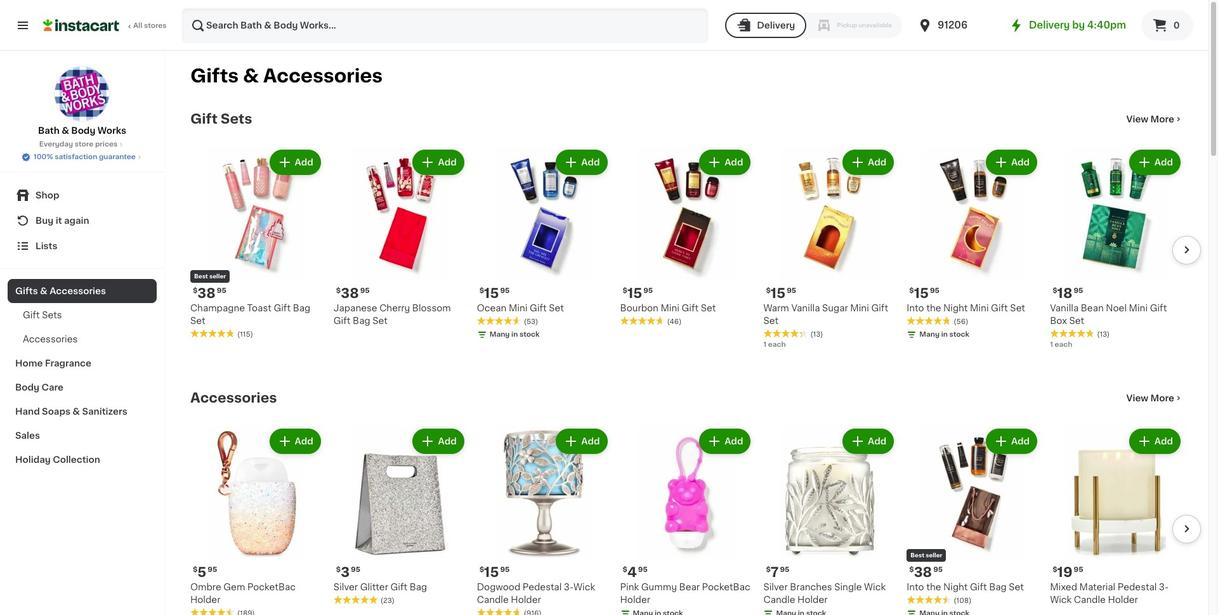 Task type: vqa. For each thing, say whether or not it's contained in the screenshot.
Holder in Silver Branches Single Wick Candle Holder
yes



Task type: describe. For each thing, give the bounding box(es) containing it.
$ 19 95
[[1053, 566, 1084, 580]]

many for ocean
[[490, 331, 510, 338]]

$ for into the night gift bag set
[[910, 567, 915, 574]]

$ for champagne toast gift bag set
[[193, 287, 198, 294]]

95 for silver glitter gift bag
[[351, 567, 361, 574]]

dogwood
[[477, 583, 521, 592]]

bath & body works link
[[38, 66, 126, 137]]

95 for pink gummy bear pocketbac holder
[[639, 567, 648, 574]]

soaps
[[42, 408, 70, 416]]

bag inside product group
[[410, 583, 427, 592]]

pocketbac inside ombre gem pocketbac holder
[[248, 583, 296, 592]]

bath
[[38, 126, 60, 135]]

$ 38 95 for champagne
[[193, 287, 226, 300]]

body care
[[15, 383, 64, 392]]

all stores link
[[43, 8, 168, 43]]

single
[[835, 583, 862, 592]]

add for warm vanilla sugar mini gift set
[[869, 158, 887, 167]]

everyday
[[39, 141, 73, 148]]

in for the
[[942, 331, 948, 338]]

wick for 7
[[865, 583, 886, 592]]

3- inside dogwood pedestal 3-wick candle holder
[[564, 583, 574, 592]]

95 for japanese cherry blossom gift bag set
[[360, 288, 370, 294]]

15 for ocean
[[484, 287, 499, 300]]

ocean
[[477, 304, 507, 313]]

$ 15 95 for ocean
[[480, 287, 510, 300]]

stock for gift
[[520, 331, 540, 338]]

in for mini
[[512, 331, 518, 338]]

18
[[1058, 287, 1073, 300]]

0 horizontal spatial gifts
[[15, 287, 38, 296]]

fragrance
[[45, 359, 91, 368]]

bean
[[1082, 304, 1105, 313]]

mixed material pedestal 3- wick candle holder
[[1051, 583, 1170, 605]]

gift inside japanese cherry blossom gift bag set
[[334, 317, 351, 326]]

night for 38
[[944, 583, 968, 592]]

1 vertical spatial accessories link
[[190, 391, 277, 406]]

gift sets link for the left accessories link
[[8, 303, 157, 328]]

bath & body works logo image
[[54, 66, 110, 122]]

view for accessories
[[1127, 394, 1149, 403]]

satisfaction
[[55, 154, 97, 161]]

holder inside silver branches single wick candle holder
[[798, 596, 828, 605]]

best for into
[[911, 553, 925, 559]]

set inside japanese cherry blossom gift bag set
[[373, 317, 388, 326]]

stock for night
[[950, 331, 970, 338]]

set inside warm vanilla sugar mini gift set
[[764, 317, 779, 326]]

it
[[56, 216, 62, 225]]

everyday store prices link
[[39, 140, 125, 150]]

blossom
[[413, 304, 451, 313]]

gifts & accessories link
[[8, 279, 157, 303]]

into the night mini gift set
[[907, 304, 1026, 313]]

add button for dogwood pedestal 3-wick candle holder
[[558, 430, 607, 453]]

product group containing 7
[[764, 427, 897, 616]]

item carousel region for accessories
[[190, 422, 1202, 616]]

home fragrance
[[15, 359, 91, 368]]

candle inside mixed material pedestal 3- wick candle holder
[[1075, 596, 1107, 605]]

95 for into the night mini gift set
[[931, 288, 940, 294]]

silver for 3
[[334, 583, 358, 592]]

add for bourbon mini gift set
[[725, 158, 744, 167]]

product group containing 19
[[1051, 427, 1184, 607]]

100%
[[34, 154, 53, 161]]

sales link
[[8, 424, 157, 448]]

delivery by 4:40pm link
[[1009, 18, 1127, 33]]

1 each for 18
[[1051, 341, 1073, 348]]

item carousel region for gift sets
[[173, 142, 1202, 371]]

holiday collection
[[15, 456, 100, 465]]

add button for silver glitter gift bag
[[414, 430, 463, 453]]

100% satisfaction guarantee button
[[21, 150, 143, 163]]

91206 button
[[918, 8, 994, 43]]

$ 3 95
[[336, 566, 361, 580]]

sanitizers
[[82, 408, 127, 416]]

95 for ombre gem pocketbac holder
[[208, 567, 217, 574]]

toast
[[247, 304, 272, 313]]

add button for warm vanilla sugar mini gift set
[[844, 151, 893, 174]]

$ 15 95 for warm
[[767, 287, 797, 300]]

home
[[15, 359, 43, 368]]

material
[[1080, 583, 1116, 592]]

add for champagne toast gift bag set
[[295, 158, 314, 167]]

95 for into the night gift bag set
[[934, 567, 943, 574]]

warm
[[764, 304, 790, 313]]

shop link
[[8, 183, 157, 208]]

add for dogwood pedestal 3-wick candle holder
[[582, 437, 600, 446]]

care
[[42, 383, 64, 392]]

0 vertical spatial sets
[[221, 112, 252, 126]]

$ 15 95 for bourbon
[[623, 287, 653, 300]]

box
[[1051, 317, 1068, 326]]

ocean mini gift set
[[477, 304, 564, 313]]

the for 38
[[927, 583, 942, 592]]

champagne
[[190, 304, 245, 313]]

everyday store prices
[[39, 141, 118, 148]]

(108)
[[954, 598, 972, 605]]

pink
[[621, 583, 639, 592]]

into for 38
[[907, 583, 925, 592]]

add button for ombre gem pocketbac holder
[[271, 430, 320, 453]]

pocketbac inside pink gummy bear pocketbac holder
[[703, 583, 751, 592]]

2 mini from the left
[[661, 304, 680, 313]]

bourbon
[[621, 304, 659, 313]]

champagne toast gift bag set
[[190, 304, 311, 326]]

add for mixed material pedestal 3- wick candle holder
[[1155, 437, 1174, 446]]

1 horizontal spatial gifts & accessories
[[190, 67, 383, 85]]

buy it again
[[36, 216, 89, 225]]

cherry
[[380, 304, 410, 313]]

delivery button
[[726, 13, 807, 38]]

95 for ocean mini gift set
[[501, 288, 510, 294]]

1 each for 15
[[764, 341, 786, 348]]

hand
[[15, 408, 40, 416]]

15 for dogwood
[[484, 566, 499, 580]]

$ 38 95 for into
[[910, 566, 943, 580]]

vanilla bean noel mini gift box set
[[1051, 304, 1168, 326]]

ombre
[[190, 583, 221, 592]]

1 vertical spatial body
[[15, 383, 39, 392]]

38 for japanese
[[341, 287, 359, 300]]

set inside champagne toast gift bag set
[[190, 317, 205, 326]]

view more link for gift sets
[[1127, 113, 1184, 126]]

mixed
[[1051, 583, 1078, 592]]

holder inside dogwood pedestal 3-wick candle holder
[[511, 596, 541, 605]]

$ for bourbon mini gift set
[[623, 288, 628, 294]]

glitter
[[360, 583, 389, 592]]

shop
[[36, 191, 59, 200]]

the for 15
[[927, 304, 942, 313]]

(115)
[[237, 331, 253, 338]]

0 horizontal spatial accessories link
[[8, 328, 157, 352]]

mini for vanilla bean noel mini gift box set
[[1130, 304, 1149, 313]]

(13) for 15
[[811, 331, 824, 338]]

add button for pink gummy bear pocketbac holder
[[701, 430, 750, 453]]

(46)
[[668, 319, 682, 326]]

into for 15
[[907, 304, 925, 313]]

delivery for delivery by 4:40pm
[[1030, 20, 1071, 30]]

$ for ocean mini gift set
[[480, 288, 484, 294]]

mini for into the night mini gift set
[[971, 304, 989, 313]]

add for silver glitter gift bag
[[438, 437, 457, 446]]

95 for vanilla bean noel mini gift box set
[[1074, 288, 1084, 294]]

each for 15
[[769, 341, 786, 348]]

view more link for accessories
[[1127, 392, 1184, 405]]

silver glitter gift bag
[[334, 583, 427, 592]]

bath & body works
[[38, 126, 126, 135]]

seller for into
[[926, 553, 943, 559]]

buy
[[36, 216, 54, 225]]

japanese cherry blossom gift bag set
[[334, 304, 451, 326]]

holder inside mixed material pedestal 3- wick candle holder
[[1109, 596, 1139, 605]]

silver branches single wick candle holder
[[764, 583, 886, 605]]

add for pink gummy bear pocketbac holder
[[725, 437, 744, 446]]

95 for dogwood pedestal 3-wick candle holder
[[501, 567, 510, 574]]

all stores
[[133, 22, 167, 29]]

holder inside pink gummy bear pocketbac holder
[[621, 596, 651, 605]]

guarantee
[[99, 154, 136, 161]]

best seller for into
[[911, 553, 943, 559]]



Task type: locate. For each thing, give the bounding box(es) containing it.
95 right 19
[[1075, 567, 1084, 574]]

$ 38 95 up champagne
[[193, 287, 226, 300]]

each down box
[[1055, 341, 1073, 348]]

3
[[341, 566, 350, 580]]

2 many from the left
[[920, 331, 940, 338]]

wick for 15
[[574, 583, 596, 592]]

dogwood pedestal 3-wick candle holder
[[477, 583, 596, 605]]

0 horizontal spatial best seller
[[194, 274, 226, 279]]

2 stock from the left
[[950, 331, 970, 338]]

set inside the vanilla bean noel mini gift box set
[[1070, 317, 1085, 326]]

1 vertical spatial gift sets
[[23, 311, 62, 320]]

1 horizontal spatial many in stock
[[920, 331, 970, 338]]

holder down material
[[1109, 596, 1139, 605]]

&
[[243, 67, 259, 85], [62, 126, 69, 135], [40, 287, 47, 296], [73, 408, 80, 416]]

mini
[[509, 304, 528, 313], [661, 304, 680, 313], [851, 304, 870, 313], [971, 304, 989, 313], [1130, 304, 1149, 313]]

1 in from the left
[[512, 331, 518, 338]]

1 horizontal spatial pedestal
[[1119, 583, 1158, 592]]

$ inside "$ 7 95"
[[767, 567, 771, 574]]

2 pocketbac from the left
[[703, 583, 751, 592]]

stock down (53)
[[520, 331, 540, 338]]

1 horizontal spatial vanilla
[[1051, 304, 1079, 313]]

38 up japanese
[[341, 287, 359, 300]]

4
[[628, 566, 637, 580]]

$ up the ombre
[[193, 567, 198, 574]]

silver for 7
[[764, 583, 788, 592]]

each inside product group
[[1055, 341, 1073, 348]]

home fragrance link
[[8, 352, 157, 376]]

15 up "dogwood"
[[484, 566, 499, 580]]

candle down "$ 7 95"
[[764, 596, 796, 605]]

1 horizontal spatial 1 each
[[1051, 341, 1073, 348]]

$ inside $ 18 95
[[1053, 288, 1058, 294]]

2 1 from the left
[[1051, 341, 1054, 348]]

more for accessories
[[1151, 394, 1175, 403]]

1 many in stock from the left
[[490, 331, 540, 338]]

many down into the night mini gift set
[[920, 331, 940, 338]]

0 horizontal spatial pocketbac
[[248, 583, 296, 592]]

wick down mixed
[[1051, 596, 1072, 605]]

seller for champagne
[[209, 274, 226, 279]]

1 horizontal spatial seller
[[926, 553, 943, 559]]

$ 15 95 for dogwood
[[480, 566, 510, 580]]

add for silver branches single wick candle holder
[[869, 437, 887, 446]]

0 horizontal spatial best
[[194, 274, 208, 279]]

1 vertical spatial gifts
[[15, 287, 38, 296]]

95 up ocean
[[501, 288, 510, 294]]

95 for mixed material pedestal 3- wick candle holder
[[1075, 567, 1084, 574]]

silver inside silver branches single wick candle holder
[[764, 583, 788, 592]]

(13) inside product group
[[1098, 331, 1111, 338]]

$ inside $ 19 95
[[1053, 567, 1058, 574]]

0 horizontal spatial in
[[512, 331, 518, 338]]

0 vertical spatial view
[[1127, 115, 1149, 124]]

wick inside dogwood pedestal 3-wick candle holder
[[574, 583, 596, 592]]

1 horizontal spatial $ 38 95
[[336, 287, 370, 300]]

delivery by 4:40pm
[[1030, 20, 1127, 30]]

95 inside the "$ 3 95"
[[351, 567, 361, 574]]

0 horizontal spatial seller
[[209, 274, 226, 279]]

95 up japanese
[[360, 288, 370, 294]]

(13) down warm vanilla sugar mini gift set
[[811, 331, 824, 338]]

each down warm
[[769, 341, 786, 348]]

2 view from the top
[[1127, 394, 1149, 403]]

pocketbac right bear
[[703, 583, 751, 592]]

95 for bourbon mini gift set
[[644, 288, 653, 294]]

15 for into
[[915, 287, 929, 300]]

wick inside silver branches single wick candle holder
[[865, 583, 886, 592]]

pedestal inside mixed material pedestal 3- wick candle holder
[[1119, 583, 1158, 592]]

1 down box
[[1051, 341, 1054, 348]]

95 for warm vanilla sugar mini gift set
[[787, 288, 797, 294]]

gift inside the vanilla bean noel mini gift box set
[[1151, 304, 1168, 313]]

3-
[[564, 583, 574, 592], [1160, 583, 1170, 592]]

into the night gift bag set
[[907, 583, 1025, 592]]

0 horizontal spatial candle
[[477, 596, 509, 605]]

$ up silver branches single wick candle holder
[[767, 567, 771, 574]]

wick right single
[[865, 583, 886, 592]]

0 vertical spatial into
[[907, 304, 925, 313]]

$ for ombre gem pocketbac holder
[[193, 567, 198, 574]]

$ up "dogwood"
[[480, 567, 484, 574]]

15 up bourbon
[[628, 287, 643, 300]]

silver down 3
[[334, 583, 358, 592]]

(13) down the vanilla bean noel mini gift box set
[[1098, 331, 1111, 338]]

1 horizontal spatial 3-
[[1160, 583, 1170, 592]]

candle down material
[[1075, 596, 1107, 605]]

2 the from the top
[[927, 583, 942, 592]]

night
[[944, 304, 968, 313], [944, 583, 968, 592]]

many for into
[[920, 331, 940, 338]]

1 more from the top
[[1151, 115, 1175, 124]]

in down ocean mini gift set
[[512, 331, 518, 338]]

add button for japanese cherry blossom gift bag set
[[414, 151, 463, 174]]

0 horizontal spatial (13)
[[811, 331, 824, 338]]

seller up champagne
[[209, 274, 226, 279]]

1 horizontal spatial in
[[942, 331, 948, 338]]

$ 15 95 up warm
[[767, 287, 797, 300]]

holder down pink
[[621, 596, 651, 605]]

100% satisfaction guarantee
[[34, 154, 136, 161]]

95 for silver branches single wick candle holder
[[781, 567, 790, 574]]

5
[[198, 566, 207, 580]]

1 vertical spatial item carousel region
[[190, 422, 1202, 616]]

0 horizontal spatial 1 each
[[764, 341, 786, 348]]

15 for warm
[[771, 287, 786, 300]]

gift sets link for view more link related to gift sets
[[190, 112, 252, 127]]

in down into the night mini gift set
[[942, 331, 948, 338]]

works
[[98, 126, 126, 135]]

holder down "dogwood"
[[511, 596, 541, 605]]

silver
[[334, 583, 358, 592], [764, 583, 788, 592]]

2 into from the top
[[907, 583, 925, 592]]

95 up bourbon
[[644, 288, 653, 294]]

1 candle from the left
[[477, 596, 509, 605]]

0 vertical spatial night
[[944, 304, 968, 313]]

vanilla up box
[[1051, 304, 1079, 313]]

1 vertical spatial gift sets link
[[8, 303, 157, 328]]

$ inside the "$ 3 95"
[[336, 567, 341, 574]]

$ up into the night mini gift set
[[910, 288, 915, 294]]

service type group
[[726, 13, 903, 38]]

0 horizontal spatial gift sets link
[[8, 303, 157, 328]]

bag inside champagne toast gift bag set
[[293, 304, 311, 313]]

1 horizontal spatial (13)
[[1098, 331, 1111, 338]]

1 vertical spatial more
[[1151, 394, 1175, 403]]

1 vertical spatial gifts & accessories
[[15, 287, 106, 296]]

best seller for champagne
[[194, 274, 226, 279]]

95 inside "$ 7 95"
[[781, 567, 790, 574]]

night for 15
[[944, 304, 968, 313]]

view more link
[[1127, 113, 1184, 126], [1127, 392, 1184, 405]]

pocketbac
[[248, 583, 296, 592], [703, 583, 751, 592]]

holiday collection link
[[8, 448, 157, 472]]

1 vertical spatial best
[[911, 553, 925, 559]]

1 holder from the left
[[190, 596, 221, 605]]

1 horizontal spatial best
[[911, 553, 925, 559]]

gift inside warm vanilla sugar mini gift set
[[872, 304, 889, 313]]

0 horizontal spatial each
[[769, 341, 786, 348]]

1
[[764, 341, 767, 348], [1051, 341, 1054, 348]]

wick left pink
[[574, 583, 596, 592]]

$ for warm vanilla sugar mini gift set
[[767, 288, 771, 294]]

38 for into
[[915, 566, 933, 580]]

$ 15 95 up into the night mini gift set
[[910, 287, 940, 300]]

sugar
[[823, 304, 849, 313]]

hand soaps & sanitizers link
[[8, 400, 157, 424]]

1 3- from the left
[[564, 583, 574, 592]]

1 vertical spatial the
[[927, 583, 942, 592]]

warm vanilla sugar mini gift set
[[764, 304, 889, 326]]

1 inside product group
[[1051, 341, 1054, 348]]

3 candle from the left
[[1075, 596, 1107, 605]]

$ for into the night mini gift set
[[910, 288, 915, 294]]

0 vertical spatial accessories link
[[8, 328, 157, 352]]

15
[[484, 287, 499, 300], [628, 287, 643, 300], [771, 287, 786, 300], [915, 287, 929, 300], [484, 566, 499, 580]]

1 horizontal spatial pocketbac
[[703, 583, 751, 592]]

0 horizontal spatial 3-
[[564, 583, 574, 592]]

into
[[907, 304, 925, 313], [907, 583, 925, 592]]

$ 15 95 up ocean
[[480, 287, 510, 300]]

7
[[771, 566, 779, 580]]

bear
[[680, 583, 700, 592]]

0 button
[[1142, 10, 1194, 41]]

japanese
[[334, 304, 378, 313]]

38 for champagne
[[198, 287, 216, 300]]

1 each down warm
[[764, 341, 786, 348]]

0 horizontal spatial silver
[[334, 583, 358, 592]]

2 silver from the left
[[764, 583, 788, 592]]

product group containing 4
[[621, 427, 754, 616]]

product group containing 3
[[334, 427, 467, 607]]

product group containing 18
[[1051, 147, 1184, 350]]

2 in from the left
[[942, 331, 948, 338]]

best up into the night gift bag set
[[911, 553, 925, 559]]

2 candle from the left
[[764, 596, 796, 605]]

1 pocketbac from the left
[[248, 583, 296, 592]]

0 vertical spatial gift sets link
[[190, 112, 252, 127]]

1 for 15
[[764, 341, 767, 348]]

candle inside dogwood pedestal 3-wick candle holder
[[477, 596, 509, 605]]

stock down (56)
[[950, 331, 970, 338]]

stores
[[144, 22, 167, 29]]

2 horizontal spatial $ 38 95
[[910, 566, 943, 580]]

gift inside champagne toast gift bag set
[[274, 304, 291, 313]]

2 3- from the left
[[1160, 583, 1170, 592]]

1 horizontal spatial gift sets
[[190, 112, 252, 126]]

prices
[[95, 141, 118, 148]]

95 up into the night mini gift set
[[931, 288, 940, 294]]

$ up mixed
[[1053, 567, 1058, 574]]

95 right '4'
[[639, 567, 648, 574]]

item carousel region containing 5
[[190, 422, 1202, 616]]

more for gift sets
[[1151, 115, 1175, 124]]

1 (13) from the left
[[811, 331, 824, 338]]

$ for dogwood pedestal 3-wick candle holder
[[480, 567, 484, 574]]

many in stock for the
[[920, 331, 970, 338]]

delivery for delivery
[[758, 21, 796, 30]]

0 horizontal spatial gifts & accessories
[[15, 287, 106, 296]]

2 each from the left
[[1055, 341, 1073, 348]]

1 horizontal spatial gifts
[[190, 67, 239, 85]]

holder down the ombre
[[190, 596, 221, 605]]

add for ocean mini gift set
[[582, 158, 600, 167]]

1 horizontal spatial silver
[[764, 583, 788, 592]]

1 vertical spatial view
[[1127, 394, 1149, 403]]

add button for vanilla bean noel mini gift box set
[[1131, 151, 1180, 174]]

(13) for 18
[[1098, 331, 1111, 338]]

4 mini from the left
[[971, 304, 989, 313]]

noel
[[1107, 304, 1128, 313]]

$ for silver glitter gift bag
[[336, 567, 341, 574]]

$ 18 95
[[1053, 287, 1084, 300]]

add for japanese cherry blossom gift bag set
[[438, 158, 457, 167]]

2 many in stock from the left
[[920, 331, 970, 338]]

wick inside mixed material pedestal 3- wick candle holder
[[1051, 596, 1072, 605]]

0 vertical spatial view more
[[1127, 115, 1175, 124]]

$ 38 95 up japanese
[[336, 287, 370, 300]]

item carousel region containing 38
[[173, 142, 1202, 371]]

store
[[75, 141, 93, 148]]

product group
[[190, 147, 324, 340], [334, 147, 467, 328], [477, 147, 610, 343], [621, 147, 754, 328], [764, 147, 897, 350], [907, 147, 1041, 343], [1051, 147, 1184, 350], [190, 427, 324, 616], [334, 427, 467, 607], [477, 427, 610, 616], [621, 427, 754, 616], [764, 427, 897, 616], [907, 427, 1041, 616], [1051, 427, 1184, 607]]

add button for mixed material pedestal 3- wick candle holder
[[1131, 430, 1180, 453]]

collection
[[53, 456, 100, 465]]

night up (56)
[[944, 304, 968, 313]]

1 horizontal spatial sets
[[221, 112, 252, 126]]

(23)
[[381, 598, 395, 605]]

gem
[[224, 583, 245, 592]]

body up hand
[[15, 383, 39, 392]]

19
[[1058, 566, 1073, 580]]

delivery
[[1030, 20, 1071, 30], [758, 21, 796, 30]]

1 view more from the top
[[1127, 115, 1175, 124]]

2 more from the top
[[1151, 394, 1175, 403]]

0 horizontal spatial vanilla
[[792, 304, 821, 313]]

2 (13) from the left
[[1098, 331, 1111, 338]]

1 horizontal spatial body
[[71, 126, 95, 135]]

bourbon mini gift set
[[621, 304, 716, 313]]

None search field
[[182, 8, 709, 43]]

2 horizontal spatial candle
[[1075, 596, 1107, 605]]

silver down 7
[[764, 583, 788, 592]]

0 horizontal spatial gift sets
[[23, 311, 62, 320]]

1 vertical spatial into
[[907, 583, 925, 592]]

95 right 7
[[781, 567, 790, 574]]

1 horizontal spatial gift sets link
[[190, 112, 252, 127]]

2 horizontal spatial 38
[[915, 566, 933, 580]]

1 stock from the left
[[520, 331, 540, 338]]

1 view more link from the top
[[1127, 113, 1184, 126]]

candle
[[477, 596, 509, 605], [764, 596, 796, 605], [1075, 596, 1107, 605]]

add button for silver branches single wick candle holder
[[844, 430, 893, 453]]

vanilla inside warm vanilla sugar mini gift set
[[792, 304, 821, 313]]

candle inside silver branches single wick candle holder
[[764, 596, 796, 605]]

1 vertical spatial best seller
[[911, 553, 943, 559]]

$ up warm
[[767, 288, 771, 294]]

add button for into the night mini gift set
[[988, 151, 1037, 174]]

3- inside mixed material pedestal 3- wick candle holder
[[1160, 583, 1170, 592]]

2 holder from the left
[[511, 596, 541, 605]]

item carousel region
[[173, 142, 1202, 371], [190, 422, 1202, 616]]

15 for bourbon
[[628, 287, 643, 300]]

hand soaps & sanitizers
[[15, 408, 127, 416]]

many down ocean
[[490, 331, 510, 338]]

$ up silver glitter gift bag
[[336, 567, 341, 574]]

1 for 18
[[1051, 341, 1054, 348]]

gifts
[[190, 67, 239, 85], [15, 287, 38, 296]]

4:40pm
[[1088, 20, 1127, 30]]

1 horizontal spatial 1
[[1051, 341, 1054, 348]]

1 horizontal spatial accessories link
[[190, 391, 277, 406]]

0 horizontal spatial delivery
[[758, 21, 796, 30]]

(53)
[[524, 319, 539, 326]]

0 vertical spatial gift sets
[[190, 112, 252, 126]]

best for champagne
[[194, 274, 208, 279]]

0 horizontal spatial $ 38 95
[[193, 287, 226, 300]]

1 1 each from the left
[[764, 341, 786, 348]]

0 horizontal spatial body
[[15, 383, 39, 392]]

$ for vanilla bean noel mini gift box set
[[1053, 288, 1058, 294]]

pedestal
[[523, 583, 562, 592], [1119, 583, 1158, 592]]

2 1 each from the left
[[1051, 341, 1073, 348]]

3 mini from the left
[[851, 304, 870, 313]]

night up (108)
[[944, 583, 968, 592]]

0 horizontal spatial pedestal
[[523, 583, 562, 592]]

view for gift sets
[[1127, 115, 1149, 124]]

0 horizontal spatial many in stock
[[490, 331, 540, 338]]

1 horizontal spatial each
[[1055, 341, 1073, 348]]

Search field
[[183, 9, 708, 42]]

lists link
[[8, 234, 157, 259]]

$ for silver branches single wick candle holder
[[767, 567, 771, 574]]

1 silver from the left
[[334, 583, 358, 592]]

15 up ocean
[[484, 287, 499, 300]]

1 into from the top
[[907, 304, 925, 313]]

$ 38 95 up into the night gift bag set
[[910, 566, 943, 580]]

ombre gem pocketbac holder
[[190, 583, 296, 605]]

1 horizontal spatial many
[[920, 331, 940, 338]]

view more
[[1127, 115, 1175, 124], [1127, 394, 1175, 403]]

pedestal inside dogwood pedestal 3-wick candle holder
[[523, 583, 562, 592]]

view more for gift sets
[[1127, 115, 1175, 124]]

many in stock down (56)
[[920, 331, 970, 338]]

many in stock down (53)
[[490, 331, 540, 338]]

holder down branches
[[798, 596, 828, 605]]

accessories
[[263, 67, 383, 85], [50, 287, 106, 296], [23, 335, 78, 344], [190, 392, 277, 405]]

vanilla inside the vanilla bean noel mini gift box set
[[1051, 304, 1079, 313]]

0 vertical spatial seller
[[209, 274, 226, 279]]

95
[[217, 287, 226, 294], [360, 288, 370, 294], [501, 288, 510, 294], [644, 288, 653, 294], [787, 288, 797, 294], [931, 288, 940, 294], [1074, 288, 1084, 294], [208, 567, 217, 574], [351, 567, 361, 574], [501, 567, 510, 574], [639, 567, 648, 574], [781, 567, 790, 574], [934, 567, 943, 574], [1075, 567, 1084, 574]]

$ up bourbon
[[623, 288, 628, 294]]

4 holder from the left
[[798, 596, 828, 605]]

candle down "dogwood"
[[477, 596, 509, 605]]

many in stock
[[490, 331, 540, 338], [920, 331, 970, 338]]

0 horizontal spatial sets
[[42, 311, 62, 320]]

1 vertical spatial seller
[[926, 553, 943, 559]]

0 vertical spatial item carousel region
[[173, 142, 1202, 371]]

15 up into the night mini gift set
[[915, 287, 929, 300]]

$ inside '$ 5 95'
[[193, 567, 198, 574]]

0 vertical spatial gifts & accessories
[[190, 67, 383, 85]]

0 vertical spatial best seller
[[194, 274, 226, 279]]

best seller
[[194, 274, 226, 279], [911, 553, 943, 559]]

0 vertical spatial body
[[71, 126, 95, 135]]

1 the from the top
[[927, 304, 942, 313]]

1 vanilla from the left
[[792, 304, 821, 313]]

1 horizontal spatial stock
[[950, 331, 970, 338]]

0 vertical spatial more
[[1151, 115, 1175, 124]]

(13)
[[811, 331, 824, 338], [1098, 331, 1111, 338]]

$ 5 95
[[193, 566, 217, 580]]

0 horizontal spatial 38
[[198, 287, 216, 300]]

95 up "dogwood"
[[501, 567, 510, 574]]

1 view from the top
[[1127, 115, 1149, 124]]

mini for warm vanilla sugar mini gift set
[[851, 304, 870, 313]]

branches
[[791, 583, 833, 592]]

1 many from the left
[[490, 331, 510, 338]]

$ inside $ 4 95
[[623, 567, 628, 574]]

add button for champagne toast gift bag set
[[271, 151, 320, 174]]

38 up into the night gift bag set
[[915, 566, 933, 580]]

$ 15 95 up "dogwood"
[[480, 566, 510, 580]]

0 vertical spatial best
[[194, 274, 208, 279]]

95 for champagne toast gift bag set
[[217, 287, 226, 294]]

95 right 3
[[351, 567, 361, 574]]

add button for ocean mini gift set
[[558, 151, 607, 174]]

mini inside the vanilla bean noel mini gift box set
[[1130, 304, 1149, 313]]

best seller up champagne
[[194, 274, 226, 279]]

1 vertical spatial sets
[[42, 311, 62, 320]]

each for 18
[[1055, 341, 1073, 348]]

$
[[193, 287, 198, 294], [336, 288, 341, 294], [480, 288, 484, 294], [623, 288, 628, 294], [767, 288, 771, 294], [910, 288, 915, 294], [1053, 288, 1058, 294], [193, 567, 198, 574], [336, 567, 341, 574], [480, 567, 484, 574], [623, 567, 628, 574], [767, 567, 771, 574], [910, 567, 915, 574], [1053, 567, 1058, 574]]

$ up ocean
[[480, 288, 484, 294]]

2 night from the top
[[944, 583, 968, 592]]

$ 38 95 for japanese
[[336, 287, 370, 300]]

1 vertical spatial view more
[[1127, 394, 1175, 403]]

$ for japanese cherry blossom gift bag set
[[336, 288, 341, 294]]

body care link
[[8, 376, 157, 400]]

1 vertical spatial view more link
[[1127, 392, 1184, 405]]

$ 4 95
[[623, 566, 648, 580]]

best seller up into the night gift bag set
[[911, 553, 943, 559]]

vanilla
[[792, 304, 821, 313], [1051, 304, 1079, 313]]

0 vertical spatial view more link
[[1127, 113, 1184, 126]]

lists
[[36, 242, 57, 251]]

product group containing 5
[[190, 427, 324, 616]]

vanilla right warm
[[792, 304, 821, 313]]

0 vertical spatial gifts
[[190, 67, 239, 85]]

91206
[[938, 20, 968, 30]]

$ for mixed material pedestal 3- wick candle holder
[[1053, 567, 1058, 574]]

pedestal right "dogwood"
[[523, 583, 562, 592]]

$ up into the night gift bag set
[[910, 567, 915, 574]]

$ up box
[[1053, 288, 1058, 294]]

0 vertical spatial the
[[927, 304, 942, 313]]

38 up champagne
[[198, 287, 216, 300]]

95 right 5
[[208, 567, 217, 574]]

1 horizontal spatial 38
[[341, 287, 359, 300]]

more
[[1151, 115, 1175, 124], [1151, 394, 1175, 403]]

wick
[[574, 583, 596, 592], [865, 583, 886, 592], [1051, 596, 1072, 605]]

1 pedestal from the left
[[523, 583, 562, 592]]

0 horizontal spatial stock
[[520, 331, 540, 338]]

95 inside $ 18 95
[[1074, 288, 1084, 294]]

1 mini from the left
[[509, 304, 528, 313]]

★★★★★
[[477, 317, 522, 326], [477, 317, 522, 326], [621, 317, 665, 326], [621, 317, 665, 326], [907, 317, 952, 326], [907, 317, 952, 326], [190, 329, 235, 338], [190, 329, 235, 338], [764, 329, 808, 338], [764, 329, 808, 338], [1051, 329, 1095, 338], [1051, 329, 1095, 338], [334, 596, 378, 605], [334, 596, 378, 605], [907, 596, 952, 605], [907, 596, 952, 605]]

$ 7 95
[[767, 566, 790, 580]]

view more for accessories
[[1127, 394, 1175, 403]]

add for vanilla bean noel mini gift box set
[[1155, 158, 1174, 167]]

5 holder from the left
[[1109, 596, 1139, 605]]

candle for 7
[[764, 596, 796, 605]]

15 up warm
[[771, 287, 786, 300]]

0 horizontal spatial many
[[490, 331, 510, 338]]

95 inside $ 4 95
[[639, 567, 648, 574]]

1 each
[[764, 341, 786, 348], [1051, 341, 1073, 348]]

1 horizontal spatial wick
[[865, 583, 886, 592]]

again
[[64, 216, 89, 225]]

(56)
[[954, 319, 969, 326]]

instacart logo image
[[43, 18, 119, 33]]

delivery inside button
[[758, 21, 796, 30]]

95 inside $ 19 95
[[1075, 567, 1084, 574]]

1 horizontal spatial best seller
[[911, 553, 943, 559]]

pocketbac right gem
[[248, 583, 296, 592]]

2 horizontal spatial wick
[[1051, 596, 1072, 605]]

95 inside '$ 5 95'
[[208, 567, 217, 574]]

$ up pink
[[623, 567, 628, 574]]

best
[[194, 274, 208, 279], [911, 553, 925, 559]]

2 view more from the top
[[1127, 394, 1175, 403]]

1 each from the left
[[769, 341, 786, 348]]

add for into the night mini gift set
[[1012, 158, 1030, 167]]

add button for bourbon mini gift set
[[701, 151, 750, 174]]

holiday
[[15, 456, 51, 465]]

1 down warm
[[764, 341, 767, 348]]

set
[[549, 304, 564, 313], [701, 304, 716, 313], [1011, 304, 1026, 313], [190, 317, 205, 326], [373, 317, 388, 326], [764, 317, 779, 326], [1070, 317, 1085, 326], [1010, 583, 1025, 592]]

0
[[1174, 21, 1181, 30]]

gift
[[190, 112, 218, 126], [274, 304, 291, 313], [530, 304, 547, 313], [682, 304, 699, 313], [872, 304, 889, 313], [992, 304, 1009, 313], [1151, 304, 1168, 313], [23, 311, 40, 320], [334, 317, 351, 326], [391, 583, 408, 592], [971, 583, 988, 592]]

95 up warm
[[787, 288, 797, 294]]

95 up into the night gift bag set
[[934, 567, 943, 574]]

mini inside warm vanilla sugar mini gift set
[[851, 304, 870, 313]]

$ up japanese
[[336, 288, 341, 294]]

holder
[[190, 596, 221, 605], [511, 596, 541, 605], [621, 596, 651, 605], [798, 596, 828, 605], [1109, 596, 1139, 605]]

0 horizontal spatial 1
[[764, 341, 767, 348]]

1 vertical spatial night
[[944, 583, 968, 592]]

0 horizontal spatial wick
[[574, 583, 596, 592]]

sales
[[15, 432, 40, 441]]

pedestal right material
[[1119, 583, 1158, 592]]

pink gummy bear pocketbac holder
[[621, 583, 751, 605]]

95 right 18
[[1074, 288, 1084, 294]]

1 night from the top
[[944, 304, 968, 313]]

body up store
[[71, 126, 95, 135]]

bag inside japanese cherry blossom gift bag set
[[353, 317, 371, 326]]

2 view more link from the top
[[1127, 392, 1184, 405]]

best up champagne
[[194, 274, 208, 279]]

gummy
[[642, 583, 677, 592]]

2 vanilla from the left
[[1051, 304, 1079, 313]]

1 1 from the left
[[764, 341, 767, 348]]

$ up champagne
[[193, 287, 198, 294]]

$ 15 95 up bourbon
[[623, 287, 653, 300]]

1 horizontal spatial delivery
[[1030, 20, 1071, 30]]

1 horizontal spatial candle
[[764, 596, 796, 605]]

5 mini from the left
[[1130, 304, 1149, 313]]

1 each down box
[[1051, 341, 1073, 348]]

all
[[133, 22, 142, 29]]

the
[[927, 304, 942, 313], [927, 583, 942, 592]]

2 pedestal from the left
[[1119, 583, 1158, 592]]

3 holder from the left
[[621, 596, 651, 605]]

95 up champagne
[[217, 287, 226, 294]]

add for ombre gem pocketbac holder
[[295, 437, 314, 446]]

accessories link
[[8, 328, 157, 352], [190, 391, 277, 406]]

holder inside ombre gem pocketbac holder
[[190, 596, 221, 605]]

many in stock for mini
[[490, 331, 540, 338]]

seller up into the night gift bag set
[[926, 553, 943, 559]]



